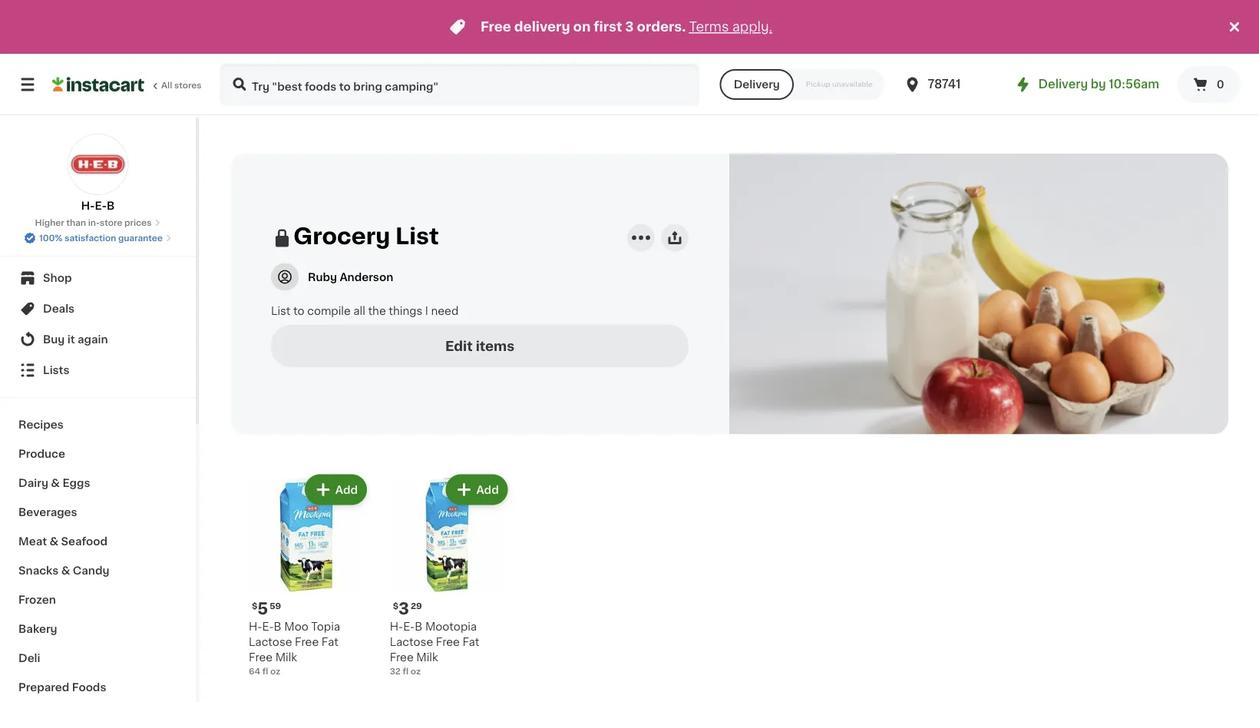 Task type: vqa. For each thing, say whether or not it's contained in the screenshot.
Delivery by 10:25am
no



Task type: describe. For each thing, give the bounding box(es) containing it.
bakery
[[18, 624, 57, 635]]

lactose inside h-e-b mootopia lactose free fat free milk 32 fl oz
[[390, 637, 433, 647]]

terms apply. link
[[689, 20, 773, 33]]

again
[[78, 334, 108, 345]]

meat & seafood
[[18, 536, 108, 547]]

all
[[354, 305, 366, 316]]

edit items button
[[271, 324, 689, 367]]

foods
[[72, 682, 106, 693]]

78741
[[928, 79, 961, 90]]

on
[[574, 20, 591, 33]]

Search field
[[221, 65, 699, 104]]

all stores link
[[52, 63, 203, 106]]

it
[[67, 334, 75, 345]]

lists
[[43, 365, 69, 376]]

10:56am
[[1109, 79, 1160, 90]]

edit items
[[445, 339, 515, 352]]

in-
[[88, 219, 100, 227]]

deals
[[43, 303, 75, 314]]

b for 5
[[274, 621, 282, 632]]

milk inside h-e-b mootopia lactose free fat free milk 32 fl oz
[[417, 652, 438, 663]]

ruby
[[308, 271, 337, 282]]

service type group
[[720, 69, 885, 100]]

deli link
[[9, 644, 187, 673]]

store
[[100, 219, 122, 227]]

than
[[66, 219, 86, 227]]

3 inside limited time offer 'region'
[[626, 20, 634, 33]]

0
[[1217, 79, 1225, 90]]

terms
[[689, 20, 729, 33]]

buy
[[43, 334, 65, 345]]

moo
[[284, 621, 309, 632]]

dairy & eggs
[[18, 478, 90, 489]]

grocery list
[[293, 225, 439, 247]]

delivery by 10:56am
[[1039, 79, 1160, 90]]

mootopia
[[426, 621, 477, 632]]

produce
[[18, 449, 65, 459]]

frozen
[[18, 595, 56, 605]]

0 button
[[1178, 66, 1241, 103]]

prepared foods
[[18, 682, 106, 693]]

bakery link
[[9, 615, 187, 644]]

add button for 3
[[447, 476, 507, 504]]

edit
[[445, 339, 473, 352]]

product group containing 5
[[243, 471, 370, 690]]

delivery for delivery
[[734, 79, 780, 90]]

1 vertical spatial list
[[271, 305, 291, 316]]

free down mootopia
[[436, 637, 460, 647]]

free up 32
[[390, 652, 414, 663]]

dairy & eggs link
[[9, 469, 187, 498]]

delivery button
[[720, 69, 794, 100]]

prices
[[124, 219, 152, 227]]

100% satisfaction guarantee button
[[24, 229, 172, 244]]

& for meat
[[50, 536, 58, 547]]

shop link
[[9, 263, 187, 293]]

instacart logo image
[[52, 75, 144, 94]]

all
[[161, 81, 172, 89]]

things
[[389, 305, 423, 316]]

higher than in-store prices link
[[35, 217, 161, 229]]

3 inside product group
[[399, 601, 409, 617]]

deli
[[18, 653, 40, 664]]

& for dairy
[[51, 478, 60, 489]]

dairy
[[18, 478, 48, 489]]

100% satisfaction guarantee
[[39, 234, 163, 242]]

lists link
[[9, 355, 187, 386]]

h- for 3
[[390, 621, 403, 632]]

deals link
[[9, 293, 187, 324]]

add for 5
[[336, 484, 358, 495]]

produce link
[[9, 439, 187, 469]]

meat & seafood link
[[9, 527, 187, 556]]

by
[[1091, 79, 1107, 90]]

32
[[390, 667, 401, 675]]

$ 3 29
[[393, 601, 422, 617]]

shop
[[43, 273, 72, 283]]

anderson
[[340, 271, 393, 282]]

buy it again link
[[9, 324, 187, 355]]

orders.
[[637, 20, 686, 33]]

guarantee
[[118, 234, 163, 242]]

snacks & candy link
[[9, 556, 187, 585]]

59
[[270, 602, 281, 610]]

78741 button
[[904, 63, 996, 106]]

$ for 3
[[393, 602, 399, 610]]

eggs
[[63, 478, 90, 489]]

need
[[431, 305, 459, 316]]

b for 3
[[415, 621, 423, 632]]



Task type: locate. For each thing, give the bounding box(es) containing it.
prepared foods link
[[9, 673, 187, 702]]

buy it again
[[43, 334, 108, 345]]

free
[[481, 20, 512, 33], [295, 637, 319, 647], [436, 637, 460, 647], [249, 652, 273, 663], [390, 652, 414, 663]]

0 horizontal spatial $
[[252, 602, 258, 610]]

1 lactose from the left
[[249, 637, 292, 647]]

oz right 64
[[270, 667, 281, 675]]

compile
[[307, 305, 351, 316]]

1 $ from the left
[[252, 602, 258, 610]]

h- inside h-e-b moo topia lactose free fat free milk 64 fl oz
[[249, 621, 262, 632]]

e- for 5
[[262, 621, 274, 632]]

lactose inside h-e-b moo topia lactose free fat free milk 64 fl oz
[[249, 637, 292, 647]]

& left candy
[[61, 565, 70, 576]]

meat
[[18, 536, 47, 547]]

h- inside h-e-b mootopia lactose free fat free milk 32 fl oz
[[390, 621, 403, 632]]

i
[[425, 305, 429, 316]]

1 fl from the left
[[263, 667, 268, 675]]

b up the store
[[107, 200, 115, 211]]

1 fat from the left
[[322, 637, 339, 647]]

0 horizontal spatial 3
[[399, 601, 409, 617]]

64
[[249, 667, 260, 675]]

items
[[476, 339, 515, 352]]

None search field
[[220, 63, 700, 106]]

recipes link
[[9, 410, 187, 439]]

higher than in-store prices
[[35, 219, 152, 227]]

h-e-b link
[[67, 134, 129, 214]]

list up i
[[396, 225, 439, 247]]

0 horizontal spatial e-
[[95, 200, 107, 211]]

lactose down $ 3 29
[[390, 637, 433, 647]]

limited time offer region
[[0, 0, 1226, 54]]

free inside limited time offer 'region'
[[481, 20, 512, 33]]

0 horizontal spatial delivery
[[734, 79, 780, 90]]

delivery left by
[[1039, 79, 1089, 90]]

3 left 29 at bottom
[[399, 601, 409, 617]]

beverages
[[18, 507, 77, 518]]

free delivery on first 3 orders. terms apply.
[[481, 20, 773, 33]]

satisfaction
[[65, 234, 116, 242]]

1 horizontal spatial delivery
[[1039, 79, 1089, 90]]

product group
[[243, 471, 370, 690], [384, 471, 511, 690]]

first
[[594, 20, 623, 33]]

0 horizontal spatial b
[[107, 200, 115, 211]]

b left moo
[[274, 621, 282, 632]]

$
[[252, 602, 258, 610], [393, 602, 399, 610]]

e- inside h-e-b mootopia lactose free fat free milk 32 fl oz
[[403, 621, 415, 632]]

2 vertical spatial &
[[61, 565, 70, 576]]

fl right 64
[[263, 667, 268, 675]]

& right meat
[[50, 536, 58, 547]]

1 horizontal spatial add
[[477, 484, 499, 495]]

$ 5 59
[[252, 601, 281, 617]]

1 milk from the left
[[275, 652, 297, 663]]

snacks
[[18, 565, 59, 576]]

1 horizontal spatial 3
[[626, 20, 634, 33]]

0 horizontal spatial list
[[271, 305, 291, 316]]

delivery
[[1039, 79, 1089, 90], [734, 79, 780, 90]]

1 add from the left
[[336, 484, 358, 495]]

free left delivery at the top left of the page
[[481, 20, 512, 33]]

e- inside h-e-b moo topia lactose free fat free milk 64 fl oz
[[262, 621, 274, 632]]

fl inside h-e-b moo topia lactose free fat free milk 64 fl oz
[[263, 667, 268, 675]]

fl right 32
[[403, 667, 409, 675]]

recipes
[[18, 419, 64, 430]]

1 horizontal spatial lactose
[[390, 637, 433, 647]]

3 right first
[[626, 20, 634, 33]]

$ inside $ 5 59
[[252, 602, 258, 610]]

1 horizontal spatial oz
[[411, 667, 421, 675]]

h-e-b logo image
[[67, 134, 129, 195]]

h- for 5
[[249, 621, 262, 632]]

h- up higher than in-store prices
[[81, 200, 95, 211]]

ruby anderson
[[308, 271, 393, 282]]

29
[[411, 602, 422, 610]]

fat
[[322, 637, 339, 647], [463, 637, 480, 647]]

h- down $ 3 29
[[390, 621, 403, 632]]

add button for 5
[[306, 476, 366, 504]]

list left to
[[271, 305, 291, 316]]

b
[[107, 200, 115, 211], [274, 621, 282, 632], [415, 621, 423, 632]]

& for snacks
[[61, 565, 70, 576]]

fat inside h-e-b mootopia lactose free fat free milk 32 fl oz
[[463, 637, 480, 647]]

1 horizontal spatial b
[[274, 621, 282, 632]]

1 vertical spatial &
[[50, 536, 58, 547]]

fat inside h-e-b moo topia lactose free fat free milk 64 fl oz
[[322, 637, 339, 647]]

h-e-b
[[81, 200, 115, 211]]

oz
[[270, 667, 281, 675], [411, 667, 421, 675]]

add button
[[306, 476, 366, 504], [447, 476, 507, 504]]

e- up higher than in-store prices link
[[95, 200, 107, 211]]

$ left 59
[[252, 602, 258, 610]]

fat down mootopia
[[463, 637, 480, 647]]

$ left 29 at bottom
[[393, 602, 399, 610]]

2 horizontal spatial h-
[[390, 621, 403, 632]]

1 horizontal spatial add button
[[447, 476, 507, 504]]

0 horizontal spatial add button
[[306, 476, 366, 504]]

2 fat from the left
[[463, 637, 480, 647]]

1 add button from the left
[[306, 476, 366, 504]]

delivery inside 'button'
[[734, 79, 780, 90]]

0 horizontal spatial oz
[[270, 667, 281, 675]]

snacks & candy
[[18, 565, 109, 576]]

2 product group from the left
[[384, 471, 511, 690]]

milk
[[275, 652, 297, 663], [417, 652, 438, 663]]

to
[[293, 305, 305, 316]]

1 horizontal spatial product group
[[384, 471, 511, 690]]

list to compile all the things i need
[[271, 305, 459, 316]]

seafood
[[61, 536, 108, 547]]

apply.
[[733, 20, 773, 33]]

0 horizontal spatial product group
[[243, 471, 370, 690]]

free down moo
[[295, 637, 319, 647]]

delivery down apply.
[[734, 79, 780, 90]]

1 oz from the left
[[270, 667, 281, 675]]

1 horizontal spatial e-
[[262, 621, 274, 632]]

fat down topia
[[322, 637, 339, 647]]

milk down mootopia
[[417, 652, 438, 663]]

2 $ from the left
[[393, 602, 399, 610]]

product group containing 3
[[384, 471, 511, 690]]

delivery by 10:56am link
[[1014, 75, 1160, 94]]

frozen link
[[9, 585, 187, 615]]

2 add button from the left
[[447, 476, 507, 504]]

all stores
[[161, 81, 202, 89]]

delivery
[[515, 20, 570, 33]]

1 horizontal spatial h-
[[249, 621, 262, 632]]

2 fl from the left
[[403, 667, 409, 675]]

b inside h-e-b mootopia lactose free fat free milk 32 fl oz
[[415, 621, 423, 632]]

2 milk from the left
[[417, 652, 438, 663]]

e- down $ 3 29
[[403, 621, 415, 632]]

e- inside h-e-b link
[[95, 200, 107, 211]]

stores
[[174, 81, 202, 89]]

milk down moo
[[275, 652, 297, 663]]

2 add from the left
[[477, 484, 499, 495]]

$ for 5
[[252, 602, 258, 610]]

milk inside h-e-b moo topia lactose free fat free milk 64 fl oz
[[275, 652, 297, 663]]

higher
[[35, 219, 64, 227]]

lactose down moo
[[249, 637, 292, 647]]

oz inside h-e-b moo topia lactose free fat free milk 64 fl oz
[[270, 667, 281, 675]]

h-e-b moo topia lactose free fat free milk 64 fl oz
[[249, 621, 340, 675]]

1 product group from the left
[[243, 471, 370, 690]]

add for 3
[[477, 484, 499, 495]]

0 vertical spatial &
[[51, 478, 60, 489]]

$ inside $ 3 29
[[393, 602, 399, 610]]

2 lactose from the left
[[390, 637, 433, 647]]

e- for 3
[[403, 621, 415, 632]]

1 horizontal spatial $
[[393, 602, 399, 610]]

h- down 5
[[249, 621, 262, 632]]

h-e-b mootopia lactose free fat free milk 32 fl oz
[[390, 621, 480, 675]]

0 vertical spatial 3
[[626, 20, 634, 33]]

delivery for delivery by 10:56am
[[1039, 79, 1089, 90]]

b down 29 at bottom
[[415, 621, 423, 632]]

0 horizontal spatial milk
[[275, 652, 297, 663]]

5
[[258, 601, 268, 617]]

1 horizontal spatial list
[[396, 225, 439, 247]]

1 horizontal spatial milk
[[417, 652, 438, 663]]

1 horizontal spatial fat
[[463, 637, 480, 647]]

2 oz from the left
[[411, 667, 421, 675]]

0 horizontal spatial h-
[[81, 200, 95, 211]]

candy
[[73, 565, 109, 576]]

the
[[368, 305, 386, 316]]

fl inside h-e-b mootopia lactose free fat free milk 32 fl oz
[[403, 667, 409, 675]]

1 horizontal spatial fl
[[403, 667, 409, 675]]

100%
[[39, 234, 63, 242]]

0 horizontal spatial fat
[[322, 637, 339, 647]]

2 horizontal spatial b
[[415, 621, 423, 632]]

free up 64
[[249, 652, 273, 663]]

grocery
[[293, 225, 390, 247]]

& left 'eggs'
[[51, 478, 60, 489]]

beverages link
[[9, 498, 187, 527]]

3
[[626, 20, 634, 33], [399, 601, 409, 617]]

0 vertical spatial list
[[396, 225, 439, 247]]

fl
[[263, 667, 268, 675], [403, 667, 409, 675]]

oz inside h-e-b mootopia lactose free fat free milk 32 fl oz
[[411, 667, 421, 675]]

lactose
[[249, 637, 292, 647], [390, 637, 433, 647]]

2 horizontal spatial e-
[[403, 621, 415, 632]]

e-
[[95, 200, 107, 211], [262, 621, 274, 632], [403, 621, 415, 632]]

0 horizontal spatial lactose
[[249, 637, 292, 647]]

0 horizontal spatial add
[[336, 484, 358, 495]]

topia
[[311, 621, 340, 632]]

oz right 32
[[411, 667, 421, 675]]

1 vertical spatial 3
[[399, 601, 409, 617]]

prepared
[[18, 682, 69, 693]]

b inside h-e-b moo topia lactose free fat free milk 64 fl oz
[[274, 621, 282, 632]]

e- down $ 5 59
[[262, 621, 274, 632]]

0 horizontal spatial fl
[[263, 667, 268, 675]]



